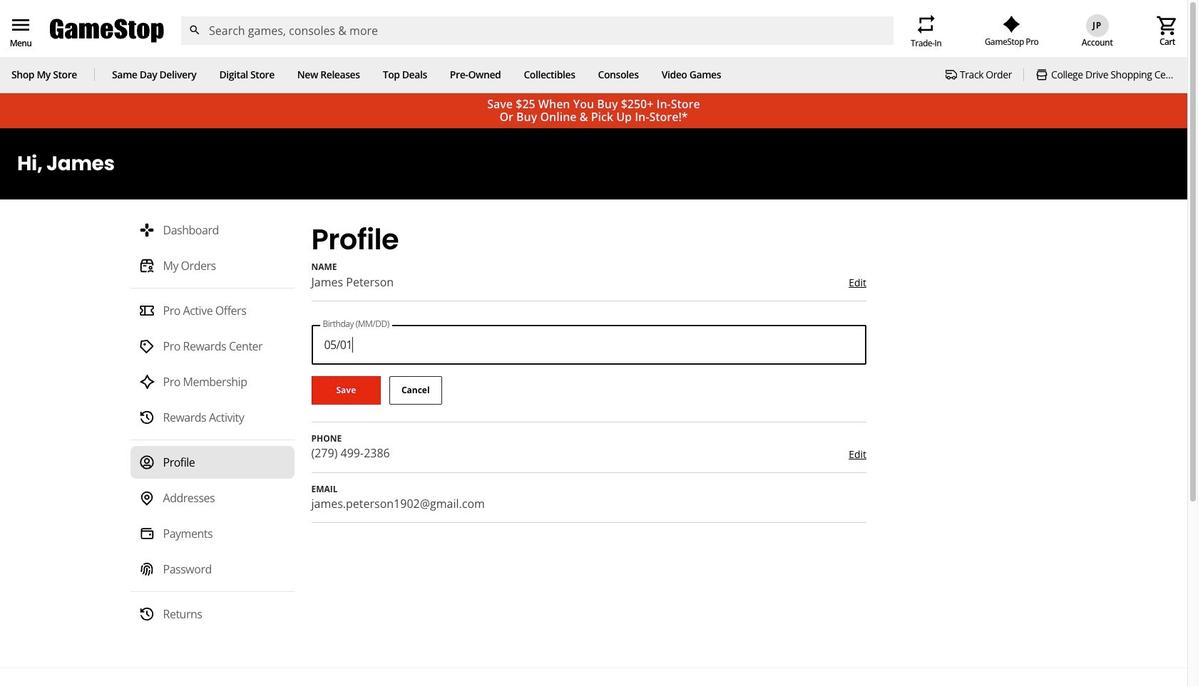 Task type: locate. For each thing, give the bounding box(es) containing it.
profile icon image
[[139, 455, 154, 471]]

addresses icon image
[[139, 491, 154, 507]]

Search games, consoles & more search field
[[209, 16, 868, 45]]

pro active offers icon image
[[139, 303, 154, 319]]

None text field
[[311, 325, 867, 365]]

None search field
[[180, 16, 894, 45]]



Task type: describe. For each thing, give the bounding box(es) containing it.
password icon image
[[139, 562, 154, 578]]

gamestop pro icon image
[[1003, 16, 1021, 33]]

pro rewards center icon image
[[139, 339, 154, 355]]

my orders icon image
[[139, 258, 154, 274]]

returns icon image
[[139, 607, 154, 623]]

gamestop image
[[50, 17, 164, 44]]

pro membership icon image
[[139, 375, 154, 390]]

payments icon image
[[139, 527, 154, 542]]

dashboard icon image
[[139, 223, 154, 238]]

rewards activity icon image
[[139, 410, 154, 426]]



